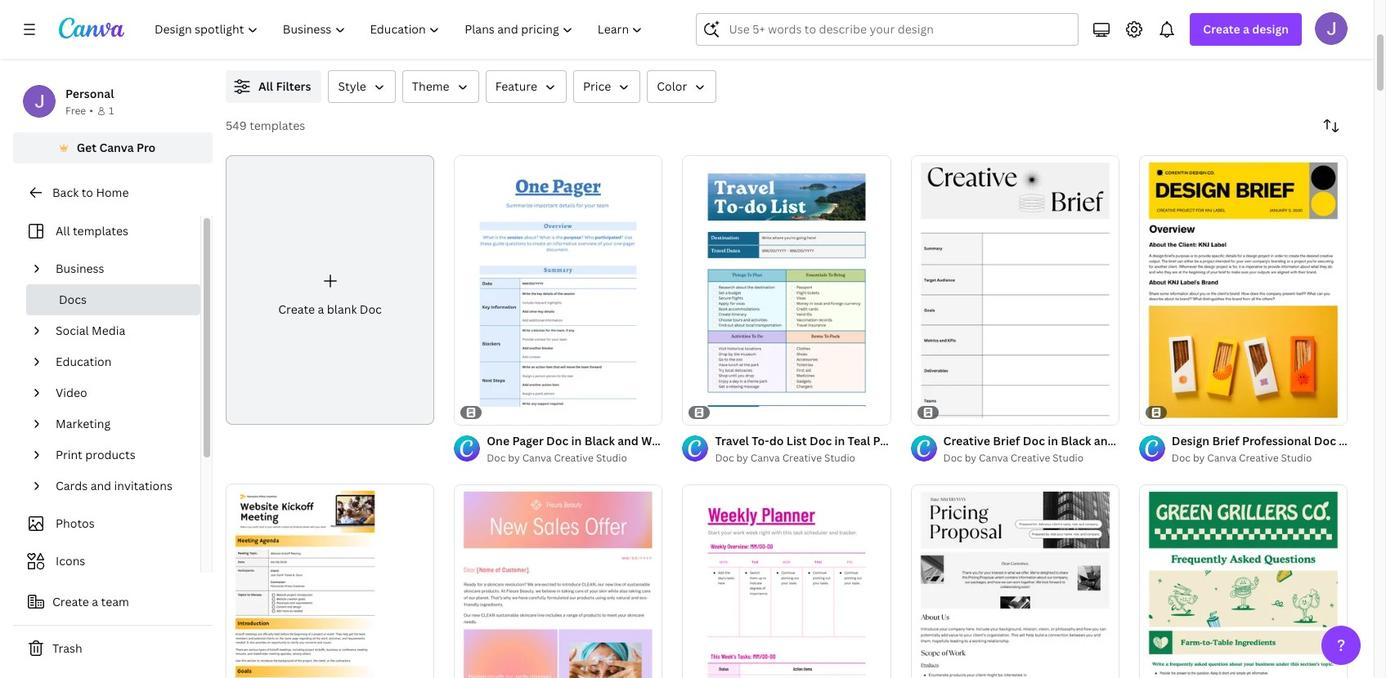 Task type: locate. For each thing, give the bounding box(es) containing it.
1 horizontal spatial doc by canva creative studio
[[715, 451, 855, 465]]

2 horizontal spatial doc by canva creative studio
[[1172, 451, 1312, 465]]

create inside button
[[52, 594, 89, 610]]

all down the back
[[56, 223, 70, 239]]

creative for one pager doc in black and white blue light blue classic professional style image at the left
[[554, 451, 594, 465]]

0 horizontal spatial all
[[56, 223, 70, 239]]

education link
[[49, 347, 191, 378]]

0 horizontal spatial create
[[52, 594, 89, 610]]

style
[[338, 79, 366, 94], [1232, 433, 1261, 449]]

team
[[101, 594, 129, 610]]

travel to-do list doc in teal pastel green pastel purple vibrant professional style image
[[682, 155, 891, 425]]

3 doc by canva creative studio link from the left
[[943, 451, 1119, 467]]

4 doc by canva creative studio link from the left
[[1172, 451, 1348, 467]]

1 vertical spatial and
[[90, 478, 111, 494]]

1 vertical spatial create
[[278, 302, 315, 317]]

Search search field
[[729, 14, 1068, 45]]

create down "icons"
[[52, 594, 89, 610]]

1 horizontal spatial all
[[258, 79, 273, 94]]

doc by canva creative studio link for food & restaurant faqs doc in green cream yellow bold nostalgia style image on the right
[[1172, 451, 1348, 467]]

a left blank
[[318, 302, 324, 317]]

549
[[226, 118, 247, 133]]

get canva pro button
[[13, 132, 213, 164]]

0 vertical spatial templates
[[250, 118, 305, 133]]

creative
[[943, 433, 990, 449], [554, 451, 594, 465], [782, 451, 822, 465], [1011, 451, 1050, 465], [1239, 451, 1279, 465]]

0 horizontal spatial style
[[338, 79, 366, 94]]

doc by canva creative studio link
[[487, 451, 663, 467], [715, 451, 891, 467], [943, 451, 1119, 467], [1172, 451, 1348, 467]]

create
[[1203, 21, 1240, 37], [278, 302, 315, 317], [52, 594, 89, 610]]

canva
[[99, 140, 134, 155], [522, 451, 552, 465], [751, 451, 780, 465], [979, 451, 1008, 465], [1207, 451, 1237, 465]]

0 vertical spatial and
[[1094, 433, 1115, 449]]

1 doc by canva creative studio link from the left
[[487, 451, 663, 467]]

style right the filters
[[338, 79, 366, 94]]

create a team button
[[13, 586, 213, 619]]

trash
[[52, 641, 82, 657]]

and right cards
[[90, 478, 111, 494]]

3 by from the left
[[965, 451, 976, 465]]

1 vertical spatial all
[[56, 223, 70, 239]]

1 by from the left
[[508, 451, 520, 465]]

doc by canva creative studio for weekly planner doc in magenta light pink vibrant professional style image
[[715, 451, 855, 465]]

one pager doc in black and white blue light blue classic professional style image
[[454, 155, 663, 425]]

0 horizontal spatial a
[[92, 594, 98, 610]]

a inside dropdown button
[[1243, 21, 1249, 37]]

1
[[109, 104, 114, 118]]

doc by canva creative studio link for business letter professional doc in salmon light blue gradients style image
[[487, 451, 663, 467]]

1 horizontal spatial and
[[1094, 433, 1115, 449]]

theme
[[412, 79, 449, 94]]

doc
[[360, 302, 382, 317], [1023, 433, 1045, 449], [487, 451, 506, 465], [715, 451, 734, 465], [943, 451, 962, 465], [1172, 451, 1191, 465]]

icons
[[56, 554, 85, 569]]

to
[[81, 185, 93, 200]]

2 studio from the left
[[824, 451, 855, 465]]

by
[[508, 451, 520, 465], [736, 451, 748, 465], [965, 451, 976, 465], [1193, 451, 1205, 465]]

1 vertical spatial style
[[1232, 433, 1261, 449]]

0 vertical spatial create
[[1203, 21, 1240, 37]]

1 vertical spatial templates
[[73, 223, 128, 239]]

doc by canva creative studio
[[487, 451, 627, 465], [715, 451, 855, 465], [1172, 451, 1312, 465]]

pricing proposal professional doc in white black grey sleek monochrome style image
[[911, 485, 1119, 679]]

canva for design brief professional doc in yellow black grey bold modern style image in the right of the page
[[1207, 451, 1237, 465]]

doc by canva creative studio for food & restaurant faqs doc in green cream yellow bold nostalgia style image on the right
[[1172, 451, 1312, 465]]

create a blank doc
[[278, 302, 382, 317]]

photos link
[[23, 509, 191, 540]]

creative brief doc in black and white grey editorial style doc by canva creative studio
[[943, 433, 1261, 465]]

templates down the all filters button
[[250, 118, 305, 133]]

all for all templates
[[56, 223, 70, 239]]

cards
[[56, 478, 88, 494]]

2 horizontal spatial a
[[1243, 21, 1249, 37]]

and right black
[[1094, 433, 1115, 449]]

templates for all templates
[[73, 223, 128, 239]]

1 horizontal spatial create
[[278, 302, 315, 317]]

0 vertical spatial style
[[338, 79, 366, 94]]

create left blank
[[278, 302, 315, 317]]

a
[[1243, 21, 1249, 37], [318, 302, 324, 317], [92, 594, 98, 610]]

2 doc by canva creative studio from the left
[[715, 451, 855, 465]]

2 doc by canva creative studio link from the left
[[715, 451, 891, 467]]

create a team
[[52, 594, 129, 610]]

549 templates
[[226, 118, 305, 133]]

a left design
[[1243, 21, 1249, 37]]

None search field
[[696, 13, 1079, 46]]

all filters button
[[226, 70, 322, 103]]

4 by from the left
[[1193, 451, 1205, 465]]

business letter professional doc in salmon light blue gradients style image
[[454, 485, 663, 679]]

3 doc by canva creative studio from the left
[[1172, 451, 1312, 465]]

design
[[1252, 21, 1289, 37]]

all left the filters
[[258, 79, 273, 94]]

all filters
[[258, 79, 311, 94]]

0 horizontal spatial and
[[90, 478, 111, 494]]

2 by from the left
[[736, 451, 748, 465]]

blank
[[327, 302, 357, 317]]

a inside button
[[92, 594, 98, 610]]

style right editorial
[[1232, 433, 1261, 449]]

and
[[1094, 433, 1115, 449], [90, 478, 111, 494]]

a for design
[[1243, 21, 1249, 37]]

black
[[1061, 433, 1091, 449]]

3 studio from the left
[[1053, 451, 1084, 465]]

create left design
[[1203, 21, 1240, 37]]

0 horizontal spatial doc by canva creative studio
[[487, 451, 627, 465]]

trash link
[[13, 633, 213, 666]]

media
[[92, 323, 125, 339]]

templates inside all templates link
[[73, 223, 128, 239]]

1 horizontal spatial style
[[1232, 433, 1261, 449]]

white
[[1118, 433, 1150, 449]]

by for weekly planner doc in magenta light pink vibrant professional style image
[[736, 451, 748, 465]]

1 vertical spatial a
[[318, 302, 324, 317]]

0 horizontal spatial templates
[[73, 223, 128, 239]]

create a blank doc element
[[226, 155, 434, 425]]

all
[[258, 79, 273, 94], [56, 223, 70, 239]]

get canva pro
[[77, 140, 156, 155]]

brief
[[993, 433, 1020, 449]]

price button
[[573, 70, 641, 103]]

personal
[[65, 86, 114, 101]]

all inside button
[[258, 79, 273, 94]]

templates down back to home on the left of page
[[73, 223, 128, 239]]

0 vertical spatial all
[[258, 79, 273, 94]]

templates
[[250, 118, 305, 133], [73, 223, 128, 239]]

studio inside the creative brief doc in black and white grey editorial style doc by canva creative studio
[[1053, 451, 1084, 465]]

all templates
[[56, 223, 128, 239]]

create for create a design
[[1203, 21, 1240, 37]]

social
[[56, 323, 89, 339]]

create inside dropdown button
[[1203, 21, 1240, 37]]

1 studio from the left
[[596, 451, 627, 465]]

0 vertical spatial a
[[1243, 21, 1249, 37]]

studio
[[596, 451, 627, 465], [824, 451, 855, 465], [1053, 451, 1084, 465], [1281, 451, 1312, 465]]

canva for travel to-do list doc in teal pastel green pastel purple vibrant professional style image
[[751, 451, 780, 465]]

print products link
[[49, 440, 191, 471]]

2 vertical spatial create
[[52, 594, 89, 610]]

2 horizontal spatial create
[[1203, 21, 1240, 37]]

1 doc by canva creative studio from the left
[[487, 451, 627, 465]]

1 horizontal spatial a
[[318, 302, 324, 317]]

1 horizontal spatial templates
[[250, 118, 305, 133]]

a left team
[[92, 594, 98, 610]]

2 vertical spatial a
[[92, 594, 98, 610]]

back to home link
[[13, 177, 213, 209]]

style inside button
[[338, 79, 366, 94]]

4 studio from the left
[[1281, 451, 1312, 465]]

creative brief doc in black and white grey editorial style link
[[943, 433, 1261, 451]]



Task type: vqa. For each thing, say whether or not it's contained in the screenshot.
group
no



Task type: describe. For each thing, give the bounding box(es) containing it.
filters
[[276, 79, 311, 94]]

create for create a team
[[52, 594, 89, 610]]

home
[[96, 185, 129, 200]]

color
[[657, 79, 687, 94]]

back to home
[[52, 185, 129, 200]]

all templates link
[[23, 216, 191, 247]]

style inside the creative brief doc in black and white grey editorial style doc by canva creative studio
[[1232, 433, 1261, 449]]

by for business letter professional doc in salmon light blue gradients style image
[[508, 451, 520, 465]]

photos
[[56, 516, 95, 532]]

food & restaurant faqs doc in green cream yellow bold nostalgia style image
[[1139, 485, 1348, 679]]

canva for one pager doc in black and white blue light blue classic professional style image at the left
[[522, 451, 552, 465]]

icons link
[[23, 546, 191, 577]]

studio for business letter professional doc in salmon light blue gradients style image
[[596, 451, 627, 465]]

by inside the creative brief doc in black and white grey editorial style doc by canva creative studio
[[965, 451, 976, 465]]

education
[[56, 354, 111, 370]]

cards and invitations link
[[49, 471, 191, 502]]

price
[[583, 79, 611, 94]]

style button
[[328, 70, 396, 103]]

Sort by button
[[1315, 110, 1348, 142]]

video link
[[49, 378, 191, 409]]

cards and invitations
[[56, 478, 172, 494]]

social media
[[56, 323, 125, 339]]

print products
[[56, 447, 135, 463]]

social media link
[[49, 316, 191, 347]]

back
[[52, 185, 79, 200]]

creative for design brief professional doc in yellow black grey bold modern style image in the right of the page
[[1239, 451, 1279, 465]]

business link
[[49, 253, 191, 285]]

create for create a blank doc
[[278, 302, 315, 317]]

invitations
[[114, 478, 172, 494]]

feature
[[495, 79, 537, 94]]

products
[[85, 447, 135, 463]]

marketing
[[56, 416, 110, 432]]

print
[[56, 447, 82, 463]]

•
[[89, 104, 93, 118]]

docs
[[59, 292, 87, 307]]

design brief professional doc in yellow black grey bold modern style image
[[1139, 155, 1348, 425]]

studio for food & restaurant faqs doc in green cream yellow bold nostalgia style image on the right
[[1281, 451, 1312, 465]]

editorial
[[1182, 433, 1230, 449]]

pro
[[137, 140, 156, 155]]

feature button
[[485, 70, 567, 103]]

doc by canva creative studio link for weekly planner doc in magenta light pink vibrant professional style image
[[715, 451, 891, 467]]

a for blank
[[318, 302, 324, 317]]

canva inside the creative brief doc in black and white grey editorial style doc by canva creative studio
[[979, 451, 1008, 465]]

free
[[65, 104, 86, 118]]

business
[[56, 261, 104, 276]]

theme button
[[402, 70, 479, 103]]

get
[[77, 140, 97, 155]]

weekly planner doc in magenta light pink vibrant professional style image
[[682, 485, 891, 679]]

and inside the creative brief doc in black and white grey editorial style doc by canva creative studio
[[1094, 433, 1115, 449]]

top level navigation element
[[144, 13, 657, 46]]

grey
[[1153, 433, 1179, 449]]

a for team
[[92, 594, 98, 610]]

studio for weekly planner doc in magenta light pink vibrant professional style image
[[824, 451, 855, 465]]

creative for travel to-do list doc in teal pastel green pastel purple vibrant professional style image
[[782, 451, 822, 465]]

doc by canva creative studio link for pricing proposal professional doc in white black grey sleek monochrome style image
[[943, 451, 1119, 467]]

doc by canva creative studio for business letter professional doc in salmon light blue gradients style image
[[487, 451, 627, 465]]

in
[[1048, 433, 1058, 449]]

free •
[[65, 104, 93, 118]]

jacob simon image
[[1315, 12, 1348, 45]]

marketing link
[[49, 409, 191, 440]]

all for all filters
[[258, 79, 273, 94]]

templates for 549 templates
[[250, 118, 305, 133]]

canva inside button
[[99, 140, 134, 155]]

create a design button
[[1190, 13, 1302, 46]]

kickoff meeting doc in orange black white professional gradients style image
[[226, 484, 434, 679]]

video
[[56, 385, 87, 401]]

color button
[[647, 70, 717, 103]]

by for food & restaurant faqs doc in green cream yellow bold nostalgia style image on the right
[[1193, 451, 1205, 465]]

create a design
[[1203, 21, 1289, 37]]

create a blank doc link
[[226, 155, 434, 425]]

creative brief doc in black and white grey editorial style image
[[911, 155, 1119, 425]]



